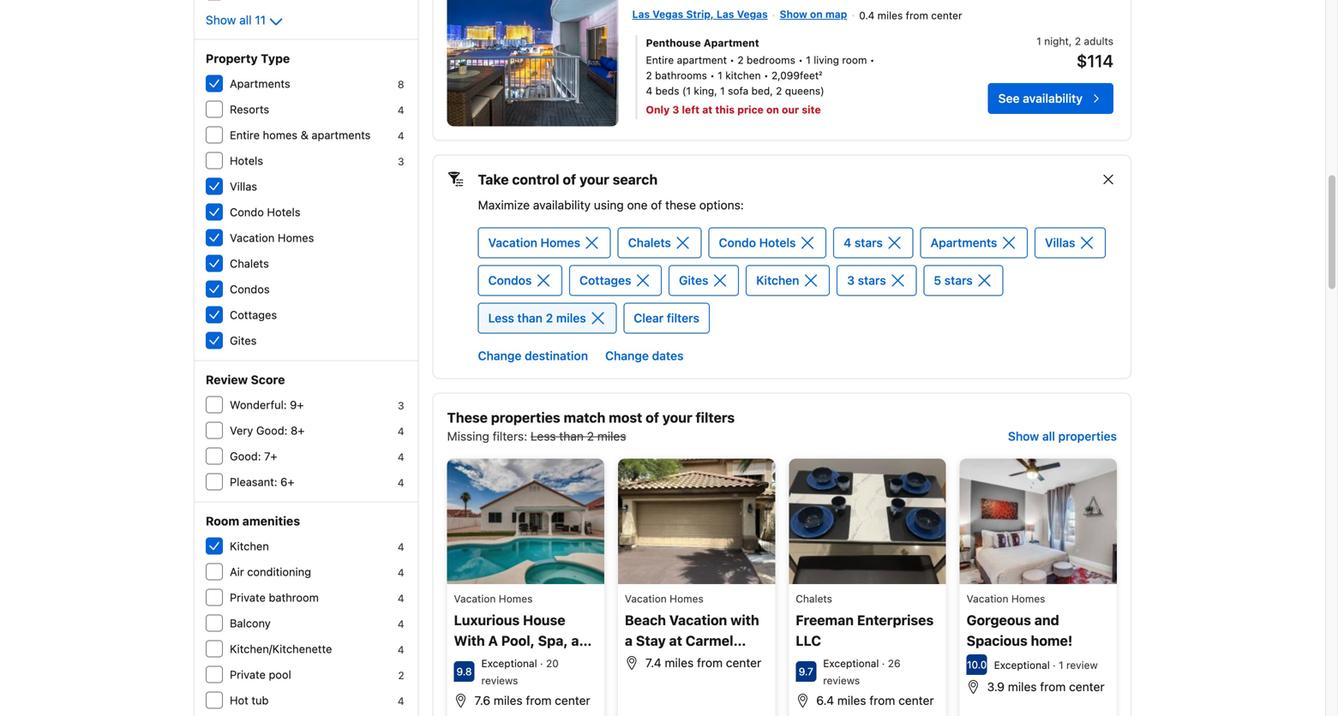 Task type: vqa. For each thing, say whether or not it's contained in the screenshot.
·
yes



Task type: locate. For each thing, give the bounding box(es) containing it.
0 horizontal spatial show
[[206, 13, 236, 27]]

spa,
[[538, 634, 568, 650]]

1 horizontal spatial your
[[663, 410, 693, 426]]

luxurious
[[454, 613, 520, 629]]

1 horizontal spatial properties
[[1059, 430, 1117, 444]]

1 horizontal spatial on
[[811, 8, 823, 20]]

1 vertical spatial condo hotels
[[719, 236, 796, 250]]

cottages inside button
[[580, 274, 632, 288]]

1 horizontal spatial than
[[559, 430, 584, 444]]

0 vertical spatial all
[[239, 13, 252, 27]]

miles for 7.6 miles from center
[[494, 694, 523, 709]]

7.6 miles from center
[[475, 694, 591, 709]]

reviews inside 20 reviews
[[482, 676, 518, 688]]

shores
[[625, 654, 672, 670]]

las
[[633, 8, 650, 20], [717, 8, 735, 20]]

0 horizontal spatial condo hotels
[[230, 206, 301, 219]]

1 private from the top
[[230, 592, 266, 605]]

air
[[230, 566, 244, 579]]

exceptional element
[[482, 658, 537, 670], [824, 658, 879, 670], [995, 660, 1050, 672]]

apartments
[[230, 77, 290, 90], [931, 236, 998, 250]]

hotels inside button
[[760, 236, 796, 250]]

stars right 5 in the right of the page
[[945, 274, 973, 288]]

1 vegas from the left
[[653, 8, 684, 20]]

reviews inside 26 reviews
[[824, 676, 860, 688]]

reviews up 7.6
[[482, 676, 518, 688]]

miles down comfortably
[[494, 694, 523, 709]]

· up 3.9 miles from center
[[1053, 660, 1056, 672]]

1 inside "10.0 exceptional · 1 review"
[[1059, 660, 1064, 672]]

1 horizontal spatial condos
[[488, 274, 532, 288]]

condo inside button
[[719, 236, 756, 250]]

see
[[999, 91, 1020, 105]]

0 horizontal spatial all
[[239, 13, 252, 27]]

1 vertical spatial apartments
[[931, 236, 998, 250]]

gites up review score at the left bottom of the page
[[230, 334, 257, 347]]

condo hotels inside button
[[719, 236, 796, 250]]

on inside penthouse apartment entire apartment • 2 bedrooms • 1 living room • 2 bathrooms • 1 kitchen • 2,099feet² 4 beds (1 king, 1 sofa bed, 2 queens) only 3 left at this price on our site
[[767, 104, 780, 116]]

search
[[613, 172, 658, 188]]

0 horizontal spatial properties
[[491, 410, 561, 426]]

availability right see
[[1023, 91, 1083, 105]]

cottages up review score at the left bottom of the page
[[230, 309, 277, 322]]

less than 2 miles
[[488, 311, 586, 325]]

20
[[546, 658, 559, 670]]

all inside show all 11 dropdown button
[[239, 13, 252, 27]]

miles right 7.4 at the left of page
[[665, 657, 694, 671]]

1 reviews from the left
[[482, 676, 518, 688]]

0 vertical spatial availability
[[1023, 91, 1083, 105]]

0 horizontal spatial kitchen
[[230, 540, 269, 553]]

less right filters:
[[531, 430, 556, 444]]

0 horizontal spatial condos
[[230, 283, 270, 296]]

0 horizontal spatial gites
[[230, 334, 257, 347]]

1 vertical spatial availability
[[533, 198, 591, 212]]

1 left 'review' on the right
[[1059, 660, 1064, 672]]

1 horizontal spatial all
[[1043, 430, 1056, 444]]

1 horizontal spatial and
[[1035, 613, 1060, 629]]

3 inside button
[[847, 274, 855, 288]]

your up using
[[580, 172, 610, 188]]

stars inside button
[[945, 274, 973, 288]]

1 horizontal spatial ·
[[879, 658, 888, 670]]

7.6
[[475, 694, 491, 709]]

villas button
[[1035, 228, 1106, 259]]

private
[[230, 592, 266, 605], [230, 669, 266, 682]]

miles down "10.0 exceptional · 1 review"
[[1008, 681, 1037, 695]]

entire down resorts
[[230, 129, 260, 142]]

1 horizontal spatial vegas
[[737, 8, 768, 20]]

than up change destination
[[518, 311, 543, 325]]

4 for resorts
[[398, 104, 404, 116]]

center for gorgeous and spacious home!
[[1070, 681, 1105, 695]]

0 horizontal spatial reviews
[[482, 676, 518, 688]]

clear filters button
[[624, 303, 710, 334]]

1 left living at top right
[[806, 54, 811, 66]]

show inside dropdown button
[[206, 13, 236, 27]]

2 horizontal spatial chalets
[[796, 594, 833, 606]]

villas
[[230, 180, 257, 193], [1045, 236, 1076, 250]]

1 change from the left
[[478, 349, 522, 363]]

destination
[[525, 349, 588, 363]]

kitchen down the condo hotels button
[[757, 274, 800, 288]]

1 horizontal spatial exceptional element
[[824, 658, 879, 670]]

center for luxurious house with a pool, spa, and patio, sleeps 6 comfortably
[[555, 694, 591, 709]]

2 down the match
[[587, 430, 594, 444]]

0 vertical spatial than
[[518, 311, 543, 325]]

2 private from the top
[[230, 669, 266, 682]]

review
[[206, 373, 248, 387]]

from down 26 reviews
[[870, 694, 896, 709]]

1 left kitchen
[[718, 69, 723, 81]]

kitchen down room amenities
[[230, 540, 269, 553]]

missing
[[447, 430, 490, 444]]

1 horizontal spatial exceptional
[[824, 658, 879, 670]]

vegas up penthouse
[[653, 8, 684, 20]]

from for freeman enterprises llc
[[870, 694, 896, 709]]

vacation homes luxurious house with a pool, spa, and patio, sleeps 6 comfortably
[[454, 594, 596, 691]]

1 vertical spatial private
[[230, 669, 266, 682]]

good: 7+
[[230, 450, 277, 463]]

left
[[682, 104, 700, 116]]

• up the king,
[[710, 69, 715, 81]]

villas inside villas button
[[1045, 236, 1076, 250]]

1 vertical spatial on
[[767, 104, 780, 116]]

all inside show all properties link
[[1043, 430, 1056, 444]]

amenities
[[242, 515, 300, 529]]

center
[[932, 9, 963, 21], [726, 657, 762, 671], [1070, 681, 1105, 695], [555, 694, 591, 709], [899, 694, 934, 709]]

4 for pleasant: 6+
[[398, 477, 404, 489]]

0 vertical spatial condo
[[230, 206, 264, 219]]

at right "stay"
[[669, 634, 683, 650]]

1 horizontal spatial entire
[[646, 54, 674, 66]]

9.7
[[799, 667, 814, 679]]

0 vertical spatial cottages
[[580, 274, 632, 288]]

3.9
[[988, 681, 1005, 695]]

chalets button
[[618, 228, 702, 259]]

miles up destination
[[556, 311, 586, 325]]

2 reviews from the left
[[824, 676, 860, 688]]

20 reviews
[[482, 658, 559, 688]]

center down carmel
[[726, 657, 762, 671]]

hotels
[[230, 154, 263, 167], [267, 206, 301, 219], [760, 236, 796, 250]]

0 horizontal spatial villas
[[230, 180, 257, 193]]

1 horizontal spatial chalets
[[628, 236, 671, 250]]

4 for hot tub
[[398, 696, 404, 708]]

reviews up 6.4
[[824, 676, 860, 688]]

night
[[1045, 35, 1069, 47]]

options:
[[700, 198, 744, 212]]

1 vertical spatial condo
[[719, 236, 756, 250]]

very
[[230, 425, 253, 437]]

penthouse
[[646, 37, 701, 49]]

2100 sqft penthouse suite w/ strip views! pool gym image
[[447, 0, 619, 126]]

0 vertical spatial less
[[488, 311, 514, 325]]

from down "10.0 exceptional · 1 review"
[[1041, 681, 1066, 695]]

only
[[646, 104, 670, 116]]

clear filters
[[634, 311, 700, 325]]

balcony
[[230, 617, 271, 630]]

center down 'review' on the right
[[1070, 681, 1105, 695]]

vacation
[[230, 232, 275, 244], [488, 236, 538, 250], [454, 594, 496, 606], [625, 594, 667, 606], [967, 594, 1009, 606], [670, 613, 728, 629]]

on left our
[[767, 104, 780, 116]]

your right most at left
[[663, 410, 693, 426]]

0 vertical spatial filters
[[667, 311, 700, 325]]

miles down most at left
[[598, 430, 627, 444]]

gites inside button
[[679, 274, 709, 288]]

less down condos button
[[488, 311, 514, 325]]

2 horizontal spatial exceptional element
[[995, 660, 1050, 672]]

availability inside see availability link
[[1023, 91, 1083, 105]]

las up penthouse
[[633, 8, 650, 20]]

1 vertical spatial hotels
[[267, 206, 301, 219]]

condo hotels down homes at the top left of page
[[230, 206, 301, 219]]

1 las from the left
[[633, 8, 650, 20]]

4 for good: 7+
[[398, 452, 404, 464]]

at right left
[[703, 104, 713, 116]]

3 stars
[[847, 274, 887, 288]]

apartments up 5 stars button
[[931, 236, 998, 250]]

price
[[738, 104, 764, 116]]

vegas up apartment
[[737, 8, 768, 20]]

private up hot tub at the left bottom
[[230, 669, 266, 682]]

entire down penthouse
[[646, 54, 674, 66]]

2 up destination
[[546, 311, 553, 325]]

1 left night
[[1037, 35, 1042, 47]]

2 horizontal spatial ·
[[1053, 660, 1056, 672]]

of for match
[[646, 410, 660, 426]]

all for 11
[[239, 13, 252, 27]]

0 horizontal spatial at
[[669, 634, 683, 650]]

homes inside vacation homes gorgeous and spacious home!
[[1012, 594, 1046, 606]]

0 horizontal spatial cottages
[[230, 309, 277, 322]]

· up 6.4 miles from center
[[879, 658, 888, 670]]

show on map
[[780, 8, 848, 20]]

1 vertical spatial villas
[[1045, 236, 1076, 250]]

homes inside vacation homes luxurious house with a pool, spa, and patio, sleeps 6 comfortably
[[499, 594, 533, 606]]

exceptional element left "26"
[[824, 658, 879, 670]]

exceptional for llc
[[824, 658, 879, 670]]

of right most at left
[[646, 410, 660, 426]]

0 vertical spatial at
[[703, 104, 713, 116]]

0 horizontal spatial less
[[488, 311, 514, 325]]

1 horizontal spatial reviews
[[824, 676, 860, 688]]

center for freeman enterprises llc
[[899, 694, 934, 709]]

wonderful:
[[230, 399, 287, 412]]

carmel
[[686, 634, 734, 650]]

0 horizontal spatial apartments
[[230, 77, 290, 90]]

condo down options:
[[719, 236, 756, 250]]

change left dates
[[605, 349, 649, 363]]

las right strip,
[[717, 8, 735, 20]]

with
[[454, 634, 485, 650]]

less inside button
[[488, 311, 514, 325]]

2 left bathrooms
[[646, 69, 652, 81]]

1 vertical spatial of
[[651, 198, 662, 212]]

1 horizontal spatial vacation homes
[[488, 236, 581, 250]]

3 left the these
[[398, 400, 404, 412]]

vacation inside vacation homes luxurious house with a pool, spa, and patio, sleeps 6 comfortably
[[454, 594, 496, 606]]

of right control
[[563, 172, 576, 188]]

2 vertical spatial hotels
[[760, 236, 796, 250]]

0 horizontal spatial on
[[767, 104, 780, 116]]

0 vertical spatial private
[[230, 592, 266, 605]]

center down "26"
[[899, 694, 934, 709]]

0 horizontal spatial availability
[[533, 198, 591, 212]]

0 horizontal spatial exceptional
[[482, 658, 537, 670]]

0 vertical spatial and
[[1035, 613, 1060, 629]]

apartments button
[[921, 228, 1028, 259]]

these
[[447, 410, 488, 426]]

1 horizontal spatial change
[[605, 349, 649, 363]]

on left map
[[811, 8, 823, 20]]

sleeps
[[496, 654, 540, 670]]

miles for 7.4 miles from center
[[665, 657, 694, 671]]

0 horizontal spatial ·
[[537, 658, 546, 670]]

condos button
[[478, 265, 563, 296]]

change down less than 2 miles
[[478, 349, 522, 363]]

center down 20 at the bottom left
[[555, 694, 591, 709]]

0 vertical spatial on
[[811, 8, 823, 20]]

llc
[[796, 634, 822, 650]]

kitchen inside button
[[757, 274, 800, 288]]

miles right 6.4
[[838, 694, 867, 709]]

0 horizontal spatial las
[[633, 8, 650, 20]]

0 vertical spatial your
[[580, 172, 610, 188]]

apartment
[[677, 54, 727, 66]]

vacation inside button
[[488, 236, 538, 250]]

cottages button
[[570, 265, 662, 296]]

0 horizontal spatial vegas
[[653, 8, 684, 20]]

condo hotels button
[[709, 228, 827, 259]]

1 vertical spatial and
[[572, 634, 596, 650]]

1 horizontal spatial apartments
[[931, 236, 998, 250]]

0 vertical spatial of
[[563, 172, 576, 188]]

of right one
[[651, 198, 662, 212]]

condo hotels up kitchen button
[[719, 236, 796, 250]]

homes for gorgeous
[[1012, 594, 1046, 606]]

all
[[239, 13, 252, 27], [1043, 430, 1056, 444]]

homes inside vacation homes beach vacation with a stay at carmel shores
[[670, 594, 704, 606]]

2 inside button
[[546, 311, 553, 325]]

stars up 3 stars
[[855, 236, 883, 250]]

9.7 element
[[796, 662, 817, 683]]

1 horizontal spatial cottages
[[580, 274, 632, 288]]

3 left left
[[673, 104, 680, 116]]

and inside vacation homes gorgeous and spacious home!
[[1035, 613, 1060, 629]]

than inside less than 2 miles button
[[518, 311, 543, 325]]

and up home!
[[1035, 613, 1060, 629]]

pleasant:
[[230, 476, 278, 489]]

show all properties link
[[1002, 422, 1124, 452]]

and right spa,
[[572, 634, 596, 650]]

2 right ,
[[1075, 35, 1082, 47]]

availability down take control of your search
[[533, 198, 591, 212]]

1 horizontal spatial condo hotels
[[719, 236, 796, 250]]

exceptional up 3.9 miles from center
[[995, 660, 1050, 672]]

king,
[[694, 85, 718, 97]]

1 horizontal spatial availability
[[1023, 91, 1083, 105]]

• up bed,
[[764, 69, 769, 81]]

1 horizontal spatial kitchen
[[757, 274, 800, 288]]

chalets inside chalets button
[[628, 236, 671, 250]]

than down the match
[[559, 430, 584, 444]]

0 vertical spatial chalets
[[628, 236, 671, 250]]

pool
[[269, 669, 291, 682]]

7+
[[264, 450, 277, 463]]

than inside these properties match most of your filters missing filters: less than 2 miles
[[559, 430, 584, 444]]

3 inside penthouse apartment entire apartment • 2 bedrooms • 1 living room • 2 bathrooms • 1 kitchen • 2,099feet² 4 beds (1 king, 1 sofa bed, 2 queens) only 3 left at this price on our site
[[673, 104, 680, 116]]

1 vertical spatial at
[[669, 634, 683, 650]]

0 vertical spatial apartments
[[230, 77, 290, 90]]

filters
[[667, 311, 700, 325], [696, 410, 735, 426]]

4
[[646, 85, 653, 97], [398, 104, 404, 116], [398, 130, 404, 142], [844, 236, 852, 250], [398, 426, 404, 438], [398, 452, 404, 464], [398, 477, 404, 489], [398, 542, 404, 554], [398, 567, 404, 579], [398, 593, 404, 605], [398, 619, 404, 631], [398, 645, 404, 657], [398, 696, 404, 708]]

apartments up resorts
[[230, 77, 290, 90]]

exceptional left "26"
[[824, 658, 879, 670]]

· down spa,
[[537, 658, 546, 670]]

from down 20 reviews
[[526, 694, 552, 709]]

0 horizontal spatial your
[[580, 172, 610, 188]]

hot tub
[[230, 695, 269, 708]]

1 vertical spatial your
[[663, 410, 693, 426]]

1 horizontal spatial condo
[[719, 236, 756, 250]]

private bathroom
[[230, 592, 319, 605]]

0 horizontal spatial change
[[478, 349, 522, 363]]

and inside vacation homes luxurious house with a pool, spa, and patio, sleeps 6 comfortably
[[572, 634, 596, 650]]

1 horizontal spatial less
[[531, 430, 556, 444]]

1 vertical spatial filters
[[696, 410, 735, 426]]

las vegas strip, las vegas
[[633, 8, 768, 20]]

1 vertical spatial than
[[559, 430, 584, 444]]

exceptional element up 3.9 miles from center
[[995, 660, 1050, 672]]

reviews for house
[[482, 676, 518, 688]]

2 horizontal spatial hotels
[[760, 236, 796, 250]]

exceptional element for and
[[995, 660, 1050, 672]]

good: left the 8+
[[256, 425, 288, 437]]

condo down homes at the top left of page
[[230, 206, 264, 219]]

apartments
[[312, 129, 371, 142]]

&
[[301, 129, 309, 142]]

1 horizontal spatial at
[[703, 104, 713, 116]]

0 vertical spatial properties
[[491, 410, 561, 426]]

gites up clear filters
[[679, 274, 709, 288]]

filters:
[[493, 430, 528, 444]]

1 vertical spatial chalets
[[230, 257, 269, 270]]

,
[[1069, 35, 1072, 47]]

exceptional element up comfortably
[[482, 658, 537, 670]]

4 for very good: 8+
[[398, 426, 404, 438]]

kitchen
[[757, 274, 800, 288], [230, 540, 269, 553]]

2 vertical spatial chalets
[[796, 594, 833, 606]]

of inside these properties match most of your filters missing filters: less than 2 miles
[[646, 410, 660, 426]]

2 vegas from the left
[[737, 8, 768, 20]]

stars
[[855, 236, 883, 250], [858, 274, 887, 288], [945, 274, 973, 288]]

cottages down chalets button
[[580, 274, 632, 288]]

reviews for llc
[[824, 676, 860, 688]]

stars for 4 stars
[[855, 236, 883, 250]]

0.4 miles from center
[[860, 9, 963, 21]]

· inside "10.0 exceptional · 1 review"
[[1053, 660, 1056, 672]]

1 horizontal spatial gites
[[679, 274, 709, 288]]

your
[[580, 172, 610, 188], [663, 410, 693, 426]]

0 vertical spatial hotels
[[230, 154, 263, 167]]

private up "balcony"
[[230, 592, 266, 605]]

6
[[544, 654, 553, 670]]

0 vertical spatial kitchen
[[757, 274, 800, 288]]

exceptional element for llc
[[824, 658, 879, 670]]

exceptional element for house
[[482, 658, 537, 670]]

0 horizontal spatial and
[[572, 634, 596, 650]]

control
[[512, 172, 560, 188]]

stars down 4 stars button
[[858, 274, 887, 288]]

3 down 4 stars
[[847, 274, 855, 288]]

show for show all 11
[[206, 13, 236, 27]]

at inside vacation homes beach vacation with a stay at carmel shores
[[669, 634, 683, 650]]

exceptional
[[482, 658, 537, 670], [824, 658, 879, 670], [995, 660, 1050, 672]]

good: left 7+
[[230, 450, 261, 463]]

all for properties
[[1043, 430, 1056, 444]]

0 horizontal spatial entire
[[230, 129, 260, 142]]

9.8 element
[[454, 662, 475, 683]]

pool,
[[502, 634, 535, 650]]

homes for luxurious
[[499, 594, 533, 606]]

1 vertical spatial properties
[[1059, 430, 1117, 444]]

8
[[398, 78, 404, 90]]

exceptional up comfortably
[[482, 658, 537, 670]]

• down apartment
[[730, 54, 735, 66]]

1 horizontal spatial las
[[717, 8, 735, 20]]

change for change destination
[[478, 349, 522, 363]]

less
[[488, 311, 514, 325], [531, 430, 556, 444]]

enterprises
[[857, 613, 934, 629]]

· for enterprises
[[879, 658, 888, 670]]

2 horizontal spatial show
[[1009, 430, 1040, 444]]

at
[[703, 104, 713, 116], [669, 634, 683, 650]]

miles right 0.4
[[878, 9, 903, 21]]

2 change from the left
[[605, 349, 649, 363]]

home!
[[1031, 634, 1073, 650]]

2 vertical spatial of
[[646, 410, 660, 426]]

•
[[730, 54, 735, 66], [799, 54, 804, 66], [870, 54, 875, 66], [710, 69, 715, 81], [764, 69, 769, 81]]

0 vertical spatial good:
[[256, 425, 288, 437]]



Task type: describe. For each thing, give the bounding box(es) containing it.
homes inside button
[[541, 236, 581, 250]]

very good: 8+
[[230, 425, 305, 437]]

• up 2,099feet²
[[799, 54, 804, 66]]

$114
[[1077, 50, 1114, 71]]

site
[[802, 104, 821, 116]]

a
[[625, 634, 633, 650]]

properties inside show all properties link
[[1059, 430, 1117, 444]]

26 reviews
[[824, 658, 901, 688]]

most
[[609, 410, 643, 426]]

4 for private bathroom
[[398, 593, 404, 605]]

less inside these properties match most of your filters missing filters: less than 2 miles
[[531, 430, 556, 444]]

3.9 miles from center
[[988, 681, 1105, 695]]

tub
[[252, 695, 269, 708]]

from down carmel
[[697, 657, 723, 671]]

11
[[255, 13, 266, 27]]

4 inside button
[[844, 236, 852, 250]]

beach
[[625, 613, 666, 629]]

10.0 element
[[967, 655, 988, 676]]

resorts
[[230, 103, 269, 116]]

this
[[716, 104, 735, 116]]

miles for 3.9 miles from center
[[1008, 681, 1037, 695]]

patio,
[[454, 654, 492, 670]]

2 left 9.8
[[398, 670, 404, 682]]

homes for beach
[[670, 594, 704, 606]]

change for change dates
[[605, 349, 649, 363]]

2 right bed,
[[776, 85, 783, 97]]

1 inside the 1 night , 2 adults $114
[[1037, 35, 1042, 47]]

6+
[[281, 476, 295, 489]]

conditioning
[[247, 566, 311, 579]]

1 horizontal spatial hotels
[[267, 206, 301, 219]]

(1
[[683, 85, 691, 97]]

see availability
[[999, 91, 1083, 105]]

1 vertical spatial kitchen
[[230, 540, 269, 553]]

• right the room
[[870, 54, 875, 66]]

gites button
[[669, 265, 739, 296]]

1 vertical spatial entire
[[230, 129, 260, 142]]

miles inside these properties match most of your filters missing filters: less than 2 miles
[[598, 430, 627, 444]]

penthouse apartment link
[[646, 35, 936, 50]]

exceptional inside "10.0 exceptional · 1 review"
[[995, 660, 1050, 672]]

room amenities
[[206, 515, 300, 529]]

change dates
[[605, 349, 684, 363]]

filters inside button
[[667, 311, 700, 325]]

exceptional for house
[[482, 658, 537, 670]]

show all 11 button
[[206, 12, 286, 32]]

miles inside button
[[556, 311, 586, 325]]

stars for 5 stars
[[945, 274, 973, 288]]

from for luxurious house with a pool, spa, and patio, sleeps 6 comfortably
[[526, 694, 552, 709]]

bed,
[[752, 85, 773, 97]]

at inside penthouse apartment entire apartment • 2 bedrooms • 1 living room • 2 bathrooms • 1 kitchen • 2,099feet² 4 beds (1 king, 1 sofa bed, 2 queens) only 3 left at this price on our site
[[703, 104, 713, 116]]

properties inside these properties match most of your filters missing filters: less than 2 miles
[[491, 410, 561, 426]]

kitchen/kitchenette
[[230, 643, 332, 656]]

3 down 8
[[398, 156, 404, 168]]

show all 11
[[206, 13, 266, 27]]

bathrooms
[[655, 69, 707, 81]]

1 left 'sofa'
[[721, 85, 725, 97]]

condos inside button
[[488, 274, 532, 288]]

center right 0.4
[[932, 9, 963, 21]]

of for using
[[651, 198, 662, 212]]

these
[[666, 198, 696, 212]]

6.4 miles from center
[[817, 694, 934, 709]]

4 for balcony
[[398, 619, 404, 631]]

take
[[478, 172, 509, 188]]

miles for 6.4 miles from center
[[838, 694, 867, 709]]

5 stars button
[[924, 265, 1004, 296]]

4 for air conditioning
[[398, 567, 404, 579]]

availability for see
[[1023, 91, 1083, 105]]

maximize
[[478, 198, 530, 212]]

a
[[488, 634, 498, 650]]

hot
[[230, 695, 249, 708]]

vacation homes gorgeous and spacious home!
[[967, 594, 1073, 650]]

map
[[826, 8, 848, 20]]

4 for kitchen/kitchenette
[[398, 645, 404, 657]]

4 inside penthouse apartment entire apartment • 2 bedrooms • 1 living room • 2 bathrooms • 1 kitchen • 2,099feet² 4 beds (1 king, 1 sofa bed, 2 queens) only 3 left at this price on our site
[[646, 85, 653, 97]]

1 vertical spatial good:
[[230, 450, 261, 463]]

maximize availability using one of these options:
[[478, 198, 744, 212]]

review score
[[206, 373, 285, 387]]

0 horizontal spatial hotels
[[230, 154, 263, 167]]

vacation inside vacation homes gorgeous and spacious home!
[[967, 594, 1009, 606]]

10.0 exceptional · 1 review
[[967, 660, 1098, 672]]

2 las from the left
[[717, 8, 735, 20]]

stars for 3 stars
[[858, 274, 887, 288]]

stay
[[636, 634, 666, 650]]

0 horizontal spatial condo
[[230, 206, 264, 219]]

entire inside penthouse apartment entire apartment • 2 bedrooms • 1 living room • 2 bathrooms • 1 kitchen • 2,099feet² 4 beds (1 king, 1 sofa bed, 2 queens) only 3 left at this price on our site
[[646, 54, 674, 66]]

type
[[261, 51, 290, 66]]

filters inside these properties match most of your filters missing filters: less than 2 miles
[[696, 410, 735, 426]]

show for show all properties
[[1009, 430, 1040, 444]]

dates
[[652, 349, 684, 363]]

4 for entire homes & apartments
[[398, 130, 404, 142]]

from for gorgeous and spacious home!
[[1041, 681, 1066, 695]]

from right 0.4
[[906, 9, 929, 21]]

1 vertical spatial gites
[[230, 334, 257, 347]]

these properties match most of your filters missing filters: less than 2 miles
[[447, 410, 735, 444]]

0 horizontal spatial vacation homes
[[230, 232, 314, 244]]

property type
[[206, 51, 290, 66]]

2 inside these properties match most of your filters missing filters: less than 2 miles
[[587, 430, 594, 444]]

0 vertical spatial villas
[[230, 180, 257, 193]]

less than 2 miles button
[[478, 303, 617, 334]]

entire homes & apartments
[[230, 129, 371, 142]]

spacious
[[967, 634, 1028, 650]]

5
[[934, 274, 942, 288]]

2 up kitchen
[[738, 54, 744, 66]]

living
[[814, 54, 840, 66]]

your inside these properties match most of your filters missing filters: less than 2 miles
[[663, 410, 693, 426]]

with
[[731, 613, 760, 629]]

queens)
[[785, 85, 825, 97]]

vacation homes inside button
[[488, 236, 581, 250]]

apartments inside button
[[931, 236, 998, 250]]

7.4
[[646, 657, 662, 671]]

9+
[[290, 399, 304, 412]]

miles for 0.4 miles from center
[[878, 9, 903, 21]]

change dates button
[[599, 341, 691, 372]]

private for private pool
[[230, 669, 266, 682]]

26
[[888, 658, 901, 670]]

3 stars button
[[837, 265, 917, 296]]

· for luxurious
[[537, 658, 546, 670]]

0.4
[[860, 9, 875, 21]]

chalets freeman enterprises llc
[[796, 594, 934, 650]]

1 vertical spatial cottages
[[230, 309, 277, 322]]

private for private bathroom
[[230, 592, 266, 605]]

show for show on map
[[780, 8, 808, 20]]

chalets inside chalets freeman enterprises llc
[[796, 594, 833, 606]]

kitchen
[[726, 69, 761, 81]]

4 for kitchen
[[398, 542, 404, 554]]

7.4 miles from center
[[646, 657, 762, 671]]

our
[[782, 104, 799, 116]]

2 inside the 1 night , 2 adults $114
[[1075, 35, 1082, 47]]

sofa
[[728, 85, 749, 97]]

0 horizontal spatial chalets
[[230, 257, 269, 270]]

availability for maximize
[[533, 198, 591, 212]]

one
[[627, 198, 648, 212]]

room
[[843, 54, 867, 66]]

adults
[[1084, 35, 1114, 47]]



